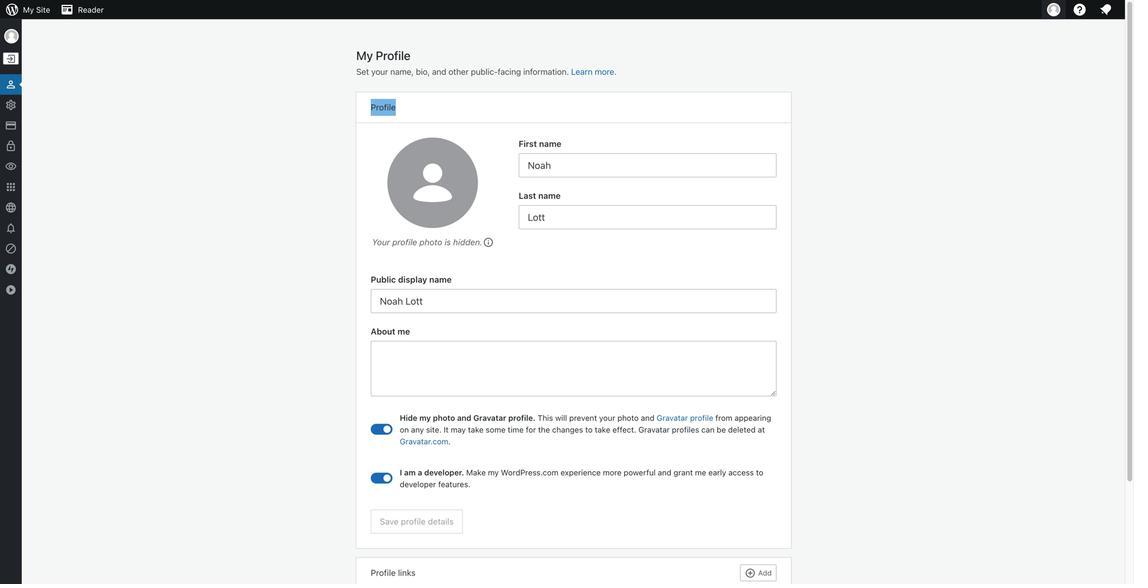 Task type: vqa. For each thing, say whether or not it's contained in the screenshot.
bottommost task enabled image
no



Task type: locate. For each thing, give the bounding box(es) containing it.
help image
[[1073, 2, 1088, 17]]

effect.
[[613, 426, 637, 435]]

reader link
[[55, 0, 109, 19]]

Last name text field
[[519, 205, 777, 230]]

last name group
[[519, 190, 777, 230]]

set
[[356, 67, 369, 77]]

1 vertical spatial me
[[695, 469, 707, 478]]

profile up can
[[690, 414, 714, 423]]

my
[[420, 414, 431, 423], [488, 469, 499, 478]]

take left effect.
[[595, 426, 611, 435]]

noah lott image
[[4, 29, 19, 44]]

my profile set your name, bio, and other public-facing information. learn more .
[[356, 48, 617, 77]]

0 horizontal spatial .
[[449, 437, 451, 447]]

gravatar right effect.
[[639, 426, 670, 435]]

photo
[[420, 237, 443, 247], [433, 414, 455, 423], [618, 414, 639, 423]]

.
[[615, 67, 617, 77], [449, 437, 451, 447]]

1 take from the left
[[468, 426, 484, 435]]

1 vertical spatial to
[[756, 469, 764, 478]]

1 vertical spatial profile
[[371, 569, 396, 579]]

gravatar up some
[[474, 414, 507, 423]]

may
[[451, 426, 466, 435]]

other
[[449, 67, 469, 77]]

public
[[371, 275, 396, 285]]

0 vertical spatial .
[[615, 67, 617, 77]]

to inside make my wordpress.com experience more powerful and grant me early access to developer features.
[[756, 469, 764, 478]]

. inside from appearing on any site. it may take some time for the changes to take effect. gravatar profiles can be deleted at gravatar.com .
[[449, 437, 451, 447]]

your up effect.
[[600, 414, 616, 423]]

public-
[[471, 67, 498, 77]]

0 vertical spatial name
[[539, 139, 562, 149]]

2 vertical spatial profile
[[401, 517, 426, 527]]

profile left links
[[371, 569, 396, 579]]

profile right the your
[[393, 237, 417, 247]]

and left grant
[[658, 469, 672, 478]]

name right display
[[430, 275, 452, 285]]

me left early
[[695, 469, 707, 478]]

2 profile from the top
[[371, 569, 396, 579]]

0 horizontal spatial me
[[398, 327, 410, 337]]

1 horizontal spatial me
[[695, 469, 707, 478]]

First name text field
[[519, 153, 777, 178]]

gravatar inside from appearing on any site. it may take some time for the changes to take effect. gravatar profiles can be deleted at gravatar.com .
[[639, 426, 670, 435]]

take down hide my photo and gravatar profile.
[[468, 426, 484, 435]]

1 vertical spatial name
[[539, 191, 561, 201]]

name
[[539, 139, 562, 149], [539, 191, 561, 201], [430, 275, 452, 285]]

0 vertical spatial my
[[420, 414, 431, 423]]

1 horizontal spatial take
[[595, 426, 611, 435]]

profile inside button
[[401, 517, 426, 527]]

profile
[[393, 237, 417, 247], [690, 414, 714, 423], [401, 517, 426, 527]]

reader
[[78, 5, 104, 14]]

profile for profile links
[[371, 569, 396, 579]]

your
[[371, 67, 388, 77], [600, 414, 616, 423]]

from appearing on any site. it may take some time for the changes to take effect. gravatar profiles can be deleted at gravatar.com .
[[400, 414, 772, 447]]

notifications image
[[5, 222, 17, 234]]

save profile details
[[380, 517, 454, 527]]

1 horizontal spatial to
[[756, 469, 764, 478]]

name,
[[390, 67, 414, 77]]

photo up effect.
[[618, 414, 639, 423]]

and left 'gravatar profile' link
[[641, 414, 655, 423]]

lock image
[[5, 140, 17, 152]]

developer.
[[424, 469, 464, 478]]

for
[[526, 426, 536, 435]]

my right make
[[488, 469, 499, 478]]

take
[[468, 426, 484, 435], [595, 426, 611, 435]]

some
[[486, 426, 506, 435]]

About me text field
[[371, 341, 777, 397]]

add button
[[740, 565, 777, 582]]

profile right 'save'
[[401, 517, 426, 527]]

learn more link
[[571, 67, 615, 77]]

prevent
[[570, 414, 597, 423]]

block image
[[5, 243, 17, 255]]

profile for photo
[[393, 237, 417, 247]]

and up may
[[457, 414, 472, 423]]

name right last
[[539, 191, 561, 201]]

information.
[[524, 67, 569, 77]]

my for make
[[488, 469, 499, 478]]

hidden.
[[453, 237, 483, 247]]

1 vertical spatial my
[[488, 469, 499, 478]]

0 vertical spatial your
[[371, 67, 388, 77]]

is
[[445, 237, 451, 247]]

features.
[[438, 480, 471, 489]]

save
[[380, 517, 399, 527]]

save profile details button
[[371, 510, 463, 534]]

0 vertical spatial me
[[398, 327, 410, 337]]

0 horizontal spatial my
[[420, 414, 431, 423]]

details
[[428, 517, 454, 527]]

name right first
[[539, 139, 562, 149]]

0 vertical spatial profile
[[371, 102, 396, 112]]

to right access
[[756, 469, 764, 478]]

your down my profile
[[371, 67, 388, 77]]

last
[[519, 191, 536, 201]]

my up "any" at the left bottom
[[420, 414, 431, 423]]

name for last name
[[539, 191, 561, 201]]

any
[[411, 426, 424, 435]]

first name
[[519, 139, 562, 149]]

and
[[432, 67, 447, 77], [457, 414, 472, 423], [641, 414, 655, 423], [658, 469, 672, 478]]

1 horizontal spatial .
[[615, 67, 617, 77]]

Public display name text field
[[371, 289, 777, 314]]

photo up it
[[433, 414, 455, 423]]

my profile main content
[[356, 48, 792, 585]]

the
[[538, 426, 550, 435]]

0 horizontal spatial your
[[371, 67, 388, 77]]

1 horizontal spatial your
[[600, 414, 616, 423]]

0 vertical spatial to
[[586, 426, 593, 435]]

to down prevent
[[586, 426, 593, 435]]

1 horizontal spatial my
[[488, 469, 499, 478]]

to
[[586, 426, 593, 435], [756, 469, 764, 478]]

developer
[[400, 480, 436, 489]]

0 vertical spatial profile
[[393, 237, 417, 247]]

gravatar
[[474, 414, 507, 423], [657, 414, 688, 423], [639, 426, 670, 435]]

my inside make my wordpress.com experience more powerful and grant me early access to developer features.
[[488, 469, 499, 478]]

person image
[[5, 79, 17, 91]]

profile down name,
[[371, 102, 396, 112]]

public display name group
[[371, 274, 777, 314]]

will
[[556, 414, 567, 423]]

and right bio,
[[432, 67, 447, 77]]

0 horizontal spatial take
[[468, 426, 484, 435]]

profile for details
[[401, 517, 426, 527]]

your profile photo is hidden.
[[372, 237, 483, 247]]

profile
[[371, 102, 396, 112], [371, 569, 396, 579]]

your inside the my profile set your name, bio, and other public-facing information. learn more .
[[371, 67, 388, 77]]

name for first name
[[539, 139, 562, 149]]

1 profile from the top
[[371, 102, 396, 112]]

hide my photo and gravatar profile.
[[400, 414, 536, 423]]

me right about
[[398, 327, 410, 337]]

1 vertical spatial .
[[449, 437, 451, 447]]

it
[[444, 426, 449, 435]]

photo for is
[[420, 237, 443, 247]]

me
[[398, 327, 410, 337], [695, 469, 707, 478]]

photo left is
[[420, 237, 443, 247]]

0 horizontal spatial to
[[586, 426, 593, 435]]

time
[[508, 426, 524, 435]]



Task type: describe. For each thing, give the bounding box(es) containing it.
display
[[398, 275, 427, 285]]

on
[[400, 426, 409, 435]]

2 vertical spatial name
[[430, 275, 452, 285]]

me inside group
[[398, 327, 410, 337]]

my for hide
[[420, 414, 431, 423]]

to inside from appearing on any site. it may take some time for the changes to take effect. gravatar profiles can be deleted at gravatar.com .
[[586, 426, 593, 435]]

manage your notifications image
[[1099, 2, 1114, 17]]

gravatar profile link
[[657, 414, 714, 423]]

hide
[[400, 414, 418, 423]]

powerful
[[624, 469, 656, 478]]

gravatar.com link
[[400, 437, 449, 447]]

i
[[400, 469, 402, 478]]

your
[[372, 237, 390, 247]]

more
[[603, 469, 622, 478]]

about me
[[371, 327, 410, 337]]

this
[[538, 414, 553, 423]]

early
[[709, 469, 727, 478]]

make my wordpress.com experience more powerful and grant me early access to developer features.
[[400, 469, 764, 489]]

experience
[[561, 469, 601, 478]]

profile for profile
[[371, 102, 396, 112]]

1 vertical spatial your
[[600, 414, 616, 423]]

credit_card image
[[5, 120, 17, 132]]

add
[[759, 569, 772, 578]]

my
[[23, 5, 34, 14]]

my site
[[23, 5, 50, 14]]

and inside make my wordpress.com experience more powerful and grant me early access to developer features.
[[658, 469, 672, 478]]

me inside make my wordpress.com experience more powerful and grant me early access to developer features.
[[695, 469, 707, 478]]

deleted
[[728, 426, 756, 435]]

first name group
[[519, 138, 777, 178]]

apps image
[[5, 181, 17, 193]]

access
[[729, 469, 754, 478]]

site.
[[426, 426, 442, 435]]

profile links
[[371, 569, 416, 579]]

visibility image
[[5, 161, 17, 173]]

am
[[404, 469, 416, 478]]

log out of wordpress.com image
[[5, 53, 16, 64]]

more information image
[[483, 237, 494, 248]]

and inside the my profile set your name, bio, and other public-facing information. learn more .
[[432, 67, 447, 77]]

about me group
[[371, 326, 777, 401]]

gravatar.com
[[400, 437, 449, 447]]

public display name
[[371, 275, 452, 285]]

links
[[398, 569, 416, 579]]

learn more
[[571, 67, 615, 77]]

profile.
[[509, 414, 536, 423]]

2 take from the left
[[595, 426, 611, 435]]

gravatar up profiles
[[657, 414, 688, 423]]

language image
[[5, 202, 17, 214]]

my profile image
[[1048, 3, 1061, 16]]

. inside the my profile set your name, bio, and other public-facing information. learn more .
[[615, 67, 617, 77]]

i am a developer.
[[400, 469, 464, 478]]

profiles
[[672, 426, 700, 435]]

site
[[36, 5, 50, 14]]

be
[[717, 426, 726, 435]]

grant
[[674, 469, 693, 478]]

my profile
[[356, 48, 411, 63]]

last name
[[519, 191, 561, 201]]

at
[[758, 426, 765, 435]]

from
[[716, 414, 733, 423]]

photo for and
[[433, 414, 455, 423]]

my site link
[[0, 0, 55, 19]]

settings image
[[5, 99, 17, 111]]

facing
[[498, 67, 521, 77]]

can
[[702, 426, 715, 435]]

appearing
[[735, 414, 772, 423]]

make
[[466, 469, 486, 478]]

wordpress.com
[[501, 469, 559, 478]]

bio,
[[416, 67, 430, 77]]

first
[[519, 139, 537, 149]]

about
[[371, 327, 396, 337]]

this will prevent your photo and gravatar profile
[[538, 414, 714, 423]]

1 vertical spatial profile
[[690, 414, 714, 423]]

changes
[[552, 426, 583, 435]]

a
[[418, 469, 422, 478]]



